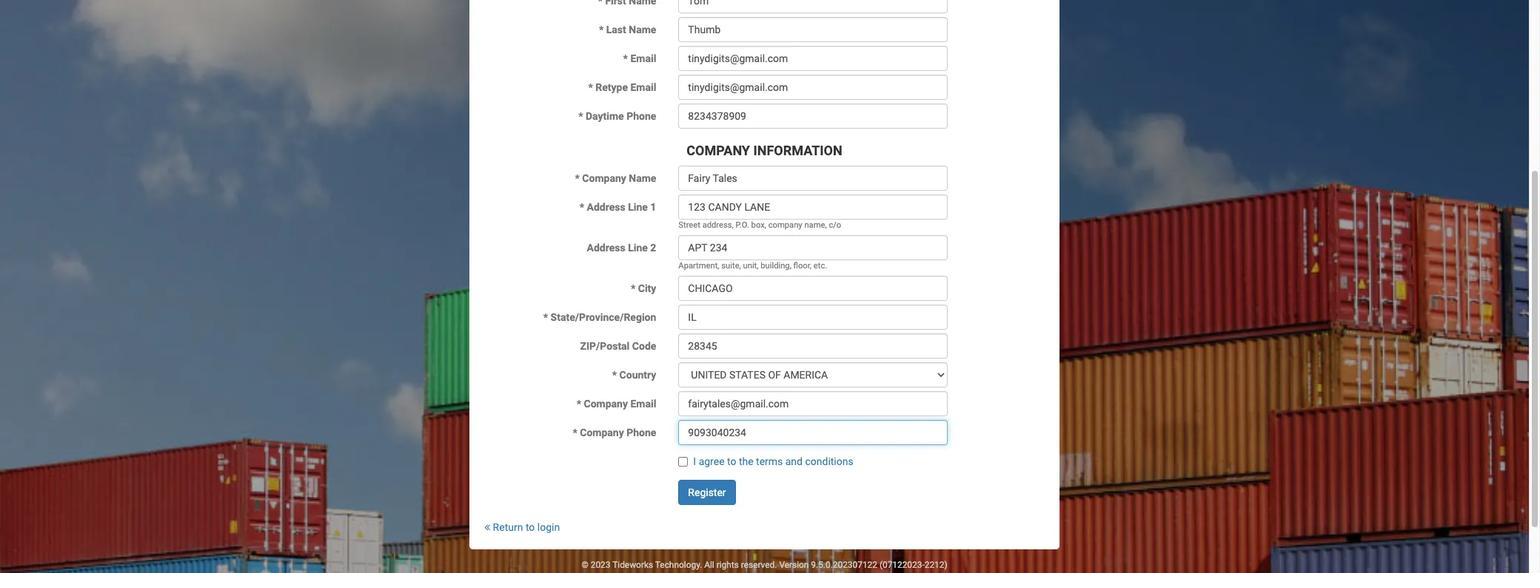 Task type: vqa. For each thing, say whether or not it's contained in the screenshot.
handle
no



Task type: describe. For each thing, give the bounding box(es) containing it.
daytime
[[586, 110, 624, 122]]

company for name
[[582, 173, 626, 184]]

state/province/region
[[551, 312, 656, 324]]

* company email
[[577, 398, 656, 410]]

the
[[739, 456, 754, 468]]

* State/Province/Region text field
[[679, 305, 948, 330]]

(07122023-
[[880, 561, 925, 571]]

* company name
[[575, 173, 656, 184]]

* daytime phone
[[578, 110, 656, 122]]

* address line 1
[[580, 201, 656, 213]]

* for * city
[[631, 283, 636, 295]]

country
[[620, 370, 656, 381]]

ZIP/Postal Code text field
[[679, 334, 948, 359]]

apartment,
[[679, 261, 719, 271]]

* retype email
[[588, 82, 656, 93]]

register button
[[679, 481, 736, 506]]

login
[[537, 522, 560, 534]]

all
[[704, 561, 714, 571]]

terms
[[756, 456, 783, 468]]

company for email
[[584, 398, 628, 410]]

* for * address line 1
[[580, 201, 584, 213]]

* for * country
[[612, 370, 617, 381]]

p.o.
[[736, 221, 749, 230]]

* First Name text field
[[679, 0, 948, 13]]

name,
[[804, 221, 827, 230]]

i agree to the terms and conditions
[[693, 456, 854, 468]]

* email
[[623, 53, 656, 65]]

company for phone
[[580, 427, 624, 439]]

* Company Name text field
[[679, 166, 948, 191]]

retype
[[596, 82, 628, 93]]

* for * company email
[[577, 398, 581, 410]]

* for * company name
[[575, 173, 580, 184]]

* country
[[612, 370, 656, 381]]

©
[[582, 561, 589, 571]]

1
[[650, 201, 656, 213]]

* Retype Email text field
[[679, 75, 948, 100]]

* for * last name
[[599, 24, 604, 36]]

9.5.0.202307122
[[811, 561, 877, 571]]

email for * company email
[[631, 398, 656, 410]]

* for * email
[[623, 53, 628, 65]]

information
[[753, 143, 843, 159]]

* Address Line 1 text field
[[679, 195, 948, 220]]

* Email text field
[[679, 46, 948, 71]]

Address Line 2 text field
[[679, 235, 948, 261]]

* city
[[631, 283, 656, 295]]

company information
[[687, 143, 843, 159]]

version
[[779, 561, 809, 571]]

etc.
[[814, 261, 827, 271]]

technology.
[[655, 561, 702, 571]]

city
[[638, 283, 656, 295]]

* for * state/province/region
[[543, 312, 548, 324]]

* for * company phone
[[573, 427, 577, 439]]

address,
[[703, 221, 734, 230]]

register
[[688, 487, 726, 499]]

angle double left image
[[484, 523, 490, 533]]



Task type: locate. For each thing, give the bounding box(es) containing it.
2 email from the top
[[631, 82, 656, 93]]

suite,
[[722, 261, 741, 271]]

* company phone
[[573, 427, 656, 439]]

email for * retype email
[[631, 82, 656, 93]]

1 phone from the top
[[627, 110, 656, 122]]

name
[[629, 24, 656, 36], [629, 173, 656, 184]]

name up 1
[[629, 173, 656, 184]]

* left daytime
[[578, 110, 583, 122]]

floor,
[[794, 261, 812, 271]]

* Company Phone text field
[[679, 421, 948, 446]]

1 vertical spatial name
[[629, 173, 656, 184]]

* up * address line 1
[[575, 173, 580, 184]]

address down * address line 1
[[587, 242, 625, 254]]

2 name from the top
[[629, 173, 656, 184]]

line left 2
[[628, 242, 648, 254]]

zip/postal code
[[580, 341, 656, 352]]

* left "retype" on the top of page
[[588, 82, 593, 93]]

0 vertical spatial line
[[628, 201, 648, 213]]

address line 2
[[587, 242, 656, 254]]

unit,
[[743, 261, 759, 271]]

* Company Email text field
[[679, 392, 948, 417]]

* state/province/region
[[543, 312, 656, 324]]

* down '* company email'
[[573, 427, 577, 439]]

street
[[679, 221, 700, 230]]

1 vertical spatial email
[[631, 82, 656, 93]]

2 vertical spatial email
[[631, 398, 656, 410]]

2 address from the top
[[587, 242, 625, 254]]

line left 1
[[628, 201, 648, 213]]

* down * company name
[[580, 201, 584, 213]]

box,
[[751, 221, 766, 230]]

conditions
[[805, 456, 854, 468]]

phone for * daytime phone
[[627, 110, 656, 122]]

* left city
[[631, 283, 636, 295]]

return
[[493, 522, 523, 534]]

* for * daytime phone
[[578, 110, 583, 122]]

* left the last at the left top of page
[[599, 24, 604, 36]]

i agree to the terms and conditions link
[[693, 456, 854, 468]]

1 name from the top
[[629, 24, 656, 36]]

0 vertical spatial to
[[727, 456, 736, 468]]

* down * last name on the left top of the page
[[623, 53, 628, 65]]

to left login
[[526, 522, 535, 534]]

2023
[[591, 561, 611, 571]]

1 email from the top
[[631, 53, 656, 65]]

phone
[[627, 110, 656, 122], [627, 427, 656, 439]]

last
[[606, 24, 626, 36]]

0 vertical spatial email
[[631, 53, 656, 65]]

1 horizontal spatial to
[[727, 456, 736, 468]]

to left the the
[[727, 456, 736, 468]]

email
[[631, 53, 656, 65], [631, 82, 656, 93], [631, 398, 656, 410]]

apartment, suite, unit, building, floor, etc.
[[679, 261, 827, 271]]

email down * email
[[631, 82, 656, 93]]

2
[[650, 242, 656, 254]]

1 vertical spatial to
[[526, 522, 535, 534]]

0 vertical spatial address
[[587, 201, 625, 213]]

1 vertical spatial phone
[[627, 427, 656, 439]]

0 horizontal spatial to
[[526, 522, 535, 534]]

company
[[768, 221, 802, 230]]

phone down * retype email
[[627, 110, 656, 122]]

address down * company name
[[587, 201, 625, 213]]

* Daytime Phone text field
[[679, 104, 948, 129]]

* left country
[[612, 370, 617, 381]]

return to login
[[490, 522, 560, 534]]

1 line from the top
[[628, 201, 648, 213]]

return to login link
[[484, 522, 560, 534]]

0 vertical spatial name
[[629, 24, 656, 36]]

0 vertical spatial phone
[[627, 110, 656, 122]]

3 email from the top
[[631, 398, 656, 410]]

* left state/province/region
[[543, 312, 548, 324]]

* Last Name text field
[[679, 17, 948, 42]]

agree
[[699, 456, 725, 468]]

street address, p.o. box, company name, c/o
[[679, 221, 841, 230]]

company
[[687, 143, 750, 159], [582, 173, 626, 184], [584, 398, 628, 410], [580, 427, 624, 439]]

and
[[786, 456, 803, 468]]

* last name
[[599, 24, 656, 36]]

2212)
[[925, 561, 948, 571]]

building,
[[761, 261, 792, 271]]

code
[[632, 341, 656, 352]]

c/o
[[829, 221, 841, 230]]

tideworks
[[613, 561, 653, 571]]

* up * company phone
[[577, 398, 581, 410]]

phone for * company phone
[[627, 427, 656, 439]]

to
[[727, 456, 736, 468], [526, 522, 535, 534]]

reserved.
[[741, 561, 777, 571]]

name for * last name
[[629, 24, 656, 36]]

zip/postal
[[580, 341, 630, 352]]

address
[[587, 201, 625, 213], [587, 242, 625, 254]]

email down country
[[631, 398, 656, 410]]

i
[[693, 456, 696, 468]]

1 vertical spatial address
[[587, 242, 625, 254]]

*
[[599, 24, 604, 36], [623, 53, 628, 65], [588, 82, 593, 93], [578, 110, 583, 122], [575, 173, 580, 184], [580, 201, 584, 213], [631, 283, 636, 295], [543, 312, 548, 324], [612, 370, 617, 381], [577, 398, 581, 410], [573, 427, 577, 439]]

phone down '* company email'
[[627, 427, 656, 439]]

rights
[[717, 561, 739, 571]]

2 line from the top
[[628, 242, 648, 254]]

line
[[628, 201, 648, 213], [628, 242, 648, 254]]

None checkbox
[[679, 458, 688, 467]]

* for * retype email
[[588, 82, 593, 93]]

1 address from the top
[[587, 201, 625, 213]]

name for * company name
[[629, 173, 656, 184]]

name right the last at the left top of page
[[629, 24, 656, 36]]

email down * last name on the left top of the page
[[631, 53, 656, 65]]

2 phone from the top
[[627, 427, 656, 439]]

* City text field
[[679, 276, 948, 301]]

© 2023 tideworks technology. all rights reserved. version 9.5.0.202307122 (07122023-2212)
[[582, 561, 948, 571]]

1 vertical spatial line
[[628, 242, 648, 254]]



